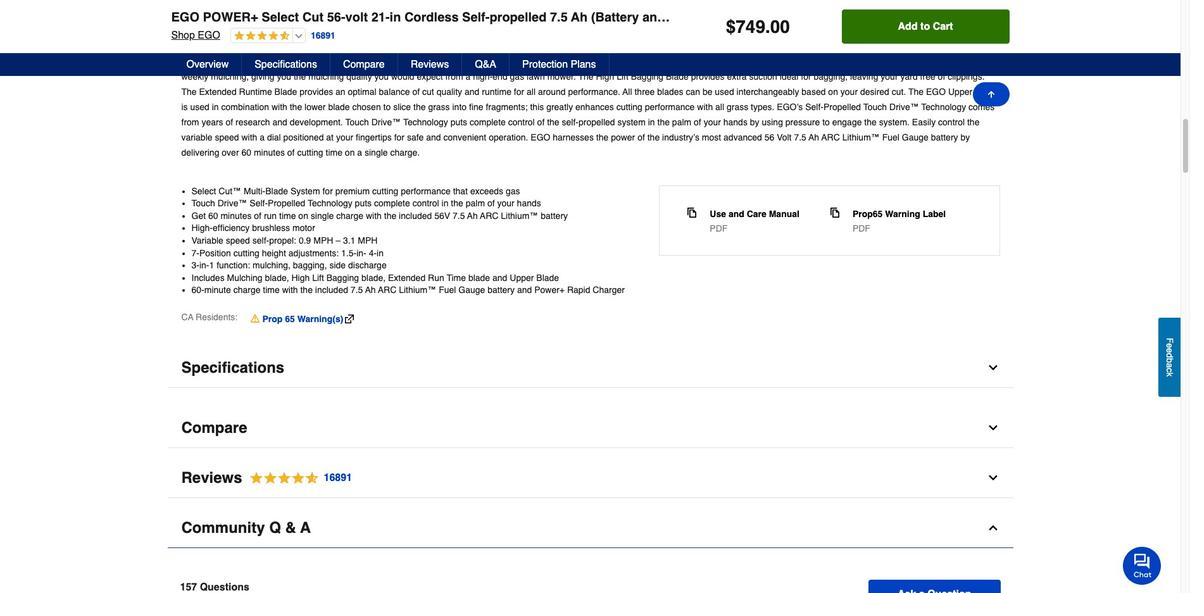 Task type: locate. For each thing, give the bounding box(es) containing it.
4.6 stars image up giving
[[231, 30, 290, 42]]

0 horizontal spatial extended
[[199, 87, 237, 97]]

f e e d b a c k button
[[1159, 318, 1181, 397]]

0 vertical spatial by
[[751, 117, 760, 127]]

1 vertical spatial drive™
[[372, 117, 401, 127]]

lift up all
[[617, 71, 629, 81]]

2 vertical spatial performance
[[401, 186, 451, 196]]

mulching inside the select cut™ multi-blade system for premium cutting performance that exceeds gas touch drive™ self-propelled technology puts complete control in the palm of your hands get 60 minutes of run time on single charge with the included 56v 7.5 ah arc lithium™ battery high-efficiency brushless motor variable speed self-propel: 0.9 mph – 3.1 mph 7-position cutting height adjustments: 1.5-in- 4-in 3-in-1 function: mulching, bagging, side discharge includes mulching blade, high lift bagging blade, extended run time blade and upper blade 60-minute charge time with the included 7.5 ah arc lithium™ fuel gauge battery and power+ rapid charger
[[227, 273, 263, 283]]

your
[[181, 56, 199, 66], [881, 71, 899, 81], [841, 87, 858, 97], [704, 117, 721, 127], [336, 132, 354, 142], [498, 198, 515, 209]]

0 vertical spatial chevron down image
[[987, 422, 1000, 435]]

1 vertical spatial palm
[[466, 198, 485, 209]]

suction
[[750, 71, 778, 81]]

complete inside the select cut™ multi-blade system for premium cutting performance that exceeds gas touch drive™ self-propelled technology puts complete control in the palm of your hands get 60 minutes of run time on single charge with the included 56v 7.5 ah arc lithium™ battery high-efficiency brushless motor variable speed self-propel: 0.9 mph – 3.1 mph 7-position cutting height adjustments: 1.5-in- 4-in 3-in-1 function: mulching, bagging, side discharge includes mulching blade, high lift bagging blade, extended run time blade and upper blade 60-minute charge time with the included 7.5 ah arc lithium™ fuel gauge battery and power+ rapid charger
[[374, 198, 410, 209]]

chevron down image down chevron down image
[[987, 422, 1000, 435]]

drive™ up "fingertips"
[[372, 117, 401, 127]]

2 vertical spatial high
[[292, 273, 310, 283]]

1 pdf from the left
[[710, 223, 728, 233]]

0 horizontal spatial that
[[453, 186, 468, 196]]

0 horizontal spatial cut
[[201, 56, 213, 66]]

0 vertical spatial system.
[[921, 41, 951, 51]]

1 horizontal spatial power
[[611, 132, 636, 142]]

lithium™ inside the ego power+ 21" select cut self-propelled mower delivers performance that exceeds the power of gas. the first cordless lawn mower to have an interchangeable multi-blade cutting system. customize your cut with three interchangeable lower blades to choose from; the mulching blade, high lift bagging blade and extended runtime blade. the mulching blade comes installed on the mower and is ideal for weekly mulching, giving you the mulching quality you would expect from a high-end gas lawn mower. the high lift bagging blade provides extra suction ideal for bagging, leaving your yard free of clippings. the extended runtime blade provides an optimal balance of cut quality and runtime for all around performance. all three blades can be used interchangeably based on your desired cut. the ego upper blade is used in combination with the lower blade chosen to slice the grass into fine fragments; this greatly enhances cutting performance with all grass types. ego's self-propelled touch drive™ technology comes from years of research and development. touch drive™ technology puts complete control of the self-propelled system in the palm of your hands by using pressure to engage the system. easily control the variable speed with a dial positioned at your fingertips for safe and convenient operation. ego harnesses the power of the industry's most advanced 56 volt 7.5 ah arc lithium™ fuel gauge battery by delivering over 60 minutes of cutting time on a single charge.
[[843, 132, 880, 142]]

2 blade, from the left
[[362, 273, 386, 283]]

three
[[234, 56, 254, 66], [635, 87, 655, 97]]

minutes up efficiency
[[221, 211, 252, 221]]

ego
[[171, 10, 200, 25], [198, 30, 220, 41], [199, 41, 219, 51], [927, 87, 946, 97], [531, 132, 551, 142]]

a inside button
[[1166, 363, 1176, 368]]

on up premium
[[345, 147, 355, 157]]

blade, down height at the top left of the page
[[265, 273, 289, 283]]

speed inside the select cut™ multi-blade system for premium cutting performance that exceeds gas touch drive™ self-propelled technology puts complete control in the palm of your hands get 60 minutes of run time on single charge with the included 56v 7.5 ah arc lithium™ battery high-efficiency brushless motor variable speed self-propel: 0.9 mph – 3.1 mph 7-position cutting height adjustments: 1.5-in- 4-in 3-in-1 function: mulching, bagging, side discharge includes mulching blade, high lift bagging blade, extended run time blade and upper blade 60-minute charge time with the included 7.5 ah arc lithium™ fuel gauge battery and power+ rapid charger
[[226, 236, 250, 246]]

high-
[[192, 223, 213, 233]]

with up 'dial'
[[272, 102, 287, 112]]

0 horizontal spatial interchangeable
[[256, 56, 320, 66]]

0 horizontal spatial mph
[[314, 236, 333, 246]]

1 vertical spatial puts
[[355, 198, 372, 209]]

self- inside the select cut™ multi-blade system for premium cutting performance that exceeds gas touch drive™ self-propelled technology puts complete control in the palm of your hands get 60 minutes of run time on single charge with the included 56v 7.5 ah arc lithium™ battery high-efficiency brushless motor variable speed self-propel: 0.9 mph – 3.1 mph 7-position cutting height adjustments: 1.5-in- 4-in 3-in-1 function: mulching, bagging, side discharge includes mulching blade, high lift bagging blade, extended run time blade and upper blade 60-minute charge time with the included 7.5 ah arc lithium™ fuel gauge battery and power+ rapid charger
[[250, 198, 268, 209]]

1 horizontal spatial compare
[[343, 59, 385, 70]]

and inside use and care manual pdf
[[729, 209, 745, 219]]

technology up easily
[[922, 102, 967, 112]]

0 horizontal spatial single
[[311, 211, 334, 221]]

0 vertical spatial upper
[[949, 87, 973, 97]]

0 horizontal spatial lift
[[312, 273, 324, 283]]

cutting up function:
[[234, 248, 260, 258]]

puts down into
[[451, 117, 468, 127]]

ah down discharge
[[365, 285, 376, 295]]

1 vertical spatial charge
[[234, 285, 261, 295]]

1 horizontal spatial blade,
[[362, 273, 386, 283]]

fuel inside the ego power+ 21" select cut self-propelled mower delivers performance that exceeds the power of gas. the first cordless lawn mower to have an interchangeable multi-blade cutting system. customize your cut with three interchangeable lower blades to choose from; the mulching blade, high lift bagging blade and extended runtime blade. the mulching blade comes installed on the mower and is ideal for weekly mulching, giving you the mulching quality you would expect from a high-end gas lawn mower. the high lift bagging blade provides extra suction ideal for bagging, leaving your yard free of clippings. the extended runtime blade provides an optimal balance of cut quality and runtime for all around performance. all three blades can be used interchangeably based on your desired cut. the ego upper blade is used in combination with the lower blade chosen to slice the grass into fine fragments; this greatly enhances cutting performance with all grass types. ego's self-propelled touch drive™ technology comes from years of research and development. touch drive™ technology puts complete control of the self-propelled system in the palm of your hands by using pressure to engage the system. easily control the variable speed with a dial positioned at your fingertips for safe and convenient operation. ego harnesses the power of the industry's most advanced 56 volt 7.5 ah arc lithium™ fuel gauge battery by delivering over 60 minutes of cutting time on a single charge.
[[883, 132, 900, 142]]

cut.
[[892, 87, 907, 97]]

0 vertical spatial lawn
[[687, 41, 705, 51]]

chevron down image
[[987, 422, 1000, 435], [987, 472, 1000, 485]]

0 horizontal spatial grass
[[428, 102, 450, 112]]

interchangeable down 21" on the top left of page
[[256, 56, 320, 66]]

extended inside the select cut™ multi-blade system for premium cutting performance that exceeds gas touch drive™ self-propelled technology puts complete control in the palm of your hands get 60 minutes of run time on single charge with the included 56v 7.5 ah arc lithium™ battery high-efficiency brushless motor variable speed self-propel: 0.9 mph – 3.1 mph 7-position cutting height adjustments: 1.5-in- 4-in 3-in-1 function: mulching, bagging, side discharge includes mulching blade, high lift bagging blade, extended run time blade and upper blade 60-minute charge time with the included 7.5 ah arc lithium™ fuel gauge battery and power+ rapid charger
[[388, 273, 426, 283]]

shop ego
[[171, 30, 220, 41]]

2 you from the left
[[375, 71, 389, 81]]

1 vertical spatial interchangeable
[[256, 56, 320, 66]]

speed inside the ego power+ 21" select cut self-propelled mower delivers performance that exceeds the power of gas. the first cordless lawn mower to have an interchangeable multi-blade cutting system. customize your cut with three interchangeable lower blades to choose from; the mulching blade, high lift bagging blade and extended runtime blade. the mulching blade comes installed on the mower and is ideal for weekly mulching, giving you the mulching quality you would expect from a high-end gas lawn mower. the high lift bagging blade provides extra suction ideal for bagging, leaving your yard free of clippings. the extended runtime blade provides an optimal balance of cut quality and runtime for all around performance. all three blades can be used interchangeably based on your desired cut. the ego upper blade is used in combination with the lower blade chosen to slice the grass into fine fragments; this greatly enhances cutting performance with all grass types. ego's self-propelled touch drive™ technology comes from years of research and development. touch drive™ technology puts complete control of the self-propelled system in the palm of your hands by using pressure to engage the system. easily control the variable speed with a dial positioned at your fingertips for safe and convenient operation. ego harnesses the power of the industry's most advanced 56 volt 7.5 ah arc lithium™ fuel gauge battery by delivering over 60 minutes of cutting time on a single charge.
[[215, 132, 239, 142]]

7.5 down discharge
[[351, 285, 363, 295]]

blade inside the select cut™ multi-blade system for premium cutting performance that exceeds gas touch drive™ self-propelled technology puts complete control in the palm of your hands get 60 minutes of run time on single charge with the included 56v 7.5 ah arc lithium™ battery high-efficiency brushless motor variable speed self-propel: 0.9 mph – 3.1 mph 7-position cutting height adjustments: 1.5-in- 4-in 3-in-1 function: mulching, bagging, side discharge includes mulching blade, high lift bagging blade, extended run time blade and upper blade 60-minute charge time with the included 7.5 ah arc lithium™ fuel gauge battery and power+ rapid charger
[[469, 273, 490, 283]]

gauge
[[903, 132, 929, 142], [459, 285, 485, 295]]

leaving
[[851, 71, 879, 81]]

giving
[[251, 71, 275, 81]]

propelled up the 'run'
[[268, 198, 305, 209]]

1 vertical spatial 60
[[208, 211, 218, 221]]

prop65 warning label pdf
[[853, 209, 947, 233]]

cut inside the ego power+ 21" select cut self-propelled mower delivers performance that exceeds the power of gas. the first cordless lawn mower to have an interchangeable multi-blade cutting system. customize your cut with three interchangeable lower blades to choose from; the mulching blade, high lift bagging blade and extended runtime blade. the mulching blade comes installed on the mower and is ideal for weekly mulching, giving you the mulching quality you would expect from a high-end gas lawn mower. the high lift bagging blade provides extra suction ideal for bagging, leaving your yard free of clippings. the extended runtime blade provides an optimal balance of cut quality and runtime for all around performance. all three blades can be used interchangeably based on your desired cut. the ego upper blade is used in combination with the lower blade chosen to slice the grass into fine fragments; this greatly enhances cutting performance with all grass types. ego's self-propelled touch drive™ technology comes from years of research and development. touch drive™ technology puts complete control of the self-propelled system in the palm of your hands by using pressure to engage the system. easily control the variable speed with a dial positioned at your fingertips for safe and convenient operation. ego harnesses the power of the industry's most advanced 56 volt 7.5 ah arc lithium™ fuel gauge battery by delivering over 60 minutes of cutting time on a single charge.
[[305, 41, 319, 51]]

lawn
[[687, 41, 705, 51], [527, 71, 545, 81]]

speed down efficiency
[[226, 236, 250, 246]]

single
[[365, 147, 388, 157], [311, 211, 334, 221]]

ego's
[[777, 102, 803, 112]]

types.
[[751, 102, 775, 112]]

technology inside the select cut™ multi-blade system for premium cutting performance that exceeds gas touch drive™ self-propelled technology puts complete control in the palm of your hands get 60 minutes of run time on single charge with the included 56v 7.5 ah arc lithium™ battery high-efficiency brushless motor variable speed self-propel: 0.9 mph – 3.1 mph 7-position cutting height adjustments: 1.5-in- 4-in 3-in-1 function: mulching, bagging, side discharge includes mulching blade, high lift bagging blade, extended run time blade and upper blade 60-minute charge time with the included 7.5 ah arc lithium™ fuel gauge battery and power+ rapid charger
[[308, 198, 353, 209]]

is
[[951, 56, 958, 66], [181, 102, 188, 112]]

research
[[236, 117, 270, 127]]

e up b
[[1166, 348, 1176, 353]]

gas inside the ego power+ 21" select cut self-propelled mower delivers performance that exceeds the power of gas. the first cordless lawn mower to have an interchangeable multi-blade cutting system. customize your cut with three interchangeable lower blades to choose from; the mulching blade, high lift bagging blade and extended runtime blade. the mulching blade comes installed on the mower and is ideal for weekly mulching, giving you the mulching quality you would expect from a high-end gas lawn mower. the high lift bagging blade provides extra suction ideal for bagging, leaving your yard free of clippings. the extended runtime blade provides an optimal balance of cut quality and runtime for all around performance. all three blades can be used interchangeably based on your desired cut. the ego upper blade is used in combination with the lower blade chosen to slice the grass into fine fragments; this greatly enhances cutting performance with all grass types. ego's self-propelled touch drive™ technology comes from years of research and development. touch drive™ technology puts complete control of the self-propelled system in the palm of your hands by using pressure to engage the system. easily control the variable speed with a dial positioned at your fingertips for safe and convenient operation. ego harnesses the power of the industry's most advanced 56 volt 7.5 ah arc lithium™ fuel gauge battery by delivering over 60 minutes of cutting time on a single charge.
[[510, 71, 525, 81]]

speed up over
[[215, 132, 239, 142]]

lower up mulching
[[322, 56, 343, 66]]

ego up 'overview' button
[[199, 41, 219, 51]]

1 vertical spatial hands
[[517, 198, 541, 209]]

7.5
[[550, 10, 568, 25], [795, 132, 807, 142], [453, 211, 465, 221], [351, 285, 363, 295]]

extended down first
[[631, 56, 668, 66]]

arrow up image
[[987, 89, 997, 99]]

position
[[200, 248, 231, 258]]

0 vertical spatial hands
[[724, 117, 748, 127]]

specifications down 21" on the top left of page
[[255, 59, 317, 70]]

0 vertical spatial fuel
[[883, 132, 900, 142]]

dial
[[267, 132, 281, 142]]

0 horizontal spatial is
[[181, 102, 188, 112]]

prop 65 warning(s) link
[[251, 313, 354, 326]]

0 horizontal spatial three
[[234, 56, 254, 66]]

around
[[538, 87, 566, 97]]

warning image
[[251, 314, 259, 324]]

1 horizontal spatial pdf
[[853, 223, 871, 233]]

lift up mower.
[[539, 56, 551, 66]]

drive™ down cut™
[[218, 198, 247, 209]]

extended down weekly
[[199, 87, 237, 97]]

self- up harnesses
[[562, 117, 579, 127]]

touch down chosen
[[346, 117, 369, 127]]

1 vertical spatial gauge
[[459, 285, 485, 295]]

time
[[447, 273, 466, 283]]

1 vertical spatial mulching,
[[253, 260, 291, 271]]

56-
[[327, 10, 346, 25]]

to
[[921, 21, 931, 32], [737, 41, 744, 51], [374, 56, 382, 66], [384, 102, 391, 112], [823, 117, 830, 127]]

1 horizontal spatial extended
[[388, 273, 426, 283]]

chevron down image
[[987, 362, 1000, 374]]

gauge down the time
[[459, 285, 485, 295]]

60 inside the ego power+ 21" select cut self-propelled mower delivers performance that exceeds the power of gas. the first cordless lawn mower to have an interchangeable multi-blade cutting system. customize your cut with three interchangeable lower blades to choose from; the mulching blade, high lift bagging blade and extended runtime blade. the mulching blade comes installed on the mower and is ideal for weekly mulching, giving you the mulching quality you would expect from a high-end gas lawn mower. the high lift bagging blade provides extra suction ideal for bagging, leaving your yard free of clippings. the extended runtime blade provides an optimal balance of cut quality and runtime for all around performance. all three blades can be used interchangeably based on your desired cut. the ego upper blade is used in combination with the lower blade chosen to slice the grass into fine fragments; this greatly enhances cutting performance with all grass types. ego's self-propelled touch drive™ technology comes from years of research and development. touch drive™ technology puts complete control of the self-propelled system in the palm of your hands by using pressure to engage the system. easily control the variable speed with a dial positioned at your fingertips for safe and convenient operation. ego harnesses the power of the industry's most advanced 56 volt 7.5 ah arc lithium™ fuel gauge battery by delivering over 60 minutes of cutting time on a single charge.
[[242, 147, 251, 157]]

bagging up mower.
[[553, 56, 586, 66]]

specifications button
[[242, 53, 331, 76], [168, 348, 1014, 388]]

variable
[[192, 236, 224, 246]]

0 horizontal spatial ideal
[[780, 71, 799, 81]]

brushless
[[252, 223, 290, 233]]

0 vertical spatial bagging,
[[814, 71, 848, 81]]

lawn down protection
[[527, 71, 545, 81]]

1 horizontal spatial puts
[[451, 117, 468, 127]]

arc inside the ego power+ 21" select cut self-propelled mower delivers performance that exceeds the power of gas. the first cordless lawn mower to have an interchangeable multi-blade cutting system. customize your cut with three interchangeable lower blades to choose from; the mulching blade, high lift bagging blade and extended runtime blade. the mulching blade comes installed on the mower and is ideal for weekly mulching, giving you the mulching quality you would expect from a high-end gas lawn mower. the high lift bagging blade provides extra suction ideal for bagging, leaving your yard free of clippings. the extended runtime blade provides an optimal balance of cut quality and runtime for all around performance. all three blades can be used interchangeably based on your desired cut. the ego upper blade is used in combination with the lower blade chosen to slice the grass into fine fragments; this greatly enhances cutting performance with all grass types. ego's self-propelled touch drive™ technology comes from years of research and development. touch drive™ technology puts complete control of the self-propelled system in the palm of your hands by using pressure to engage the system. easily control the variable speed with a dial positioned at your fingertips for safe and convenient operation. ego harnesses the power of the industry's most advanced 56 volt 7.5 ah arc lithium™ fuel gauge battery by delivering over 60 minutes of cutting time on a single charge.
[[822, 132, 840, 142]]

1 vertical spatial cut
[[305, 41, 319, 51]]

self-
[[562, 117, 579, 127], [253, 236, 269, 246]]

e
[[1166, 343, 1176, 348], [1166, 348, 1176, 353]]

from up variable
[[181, 117, 199, 127]]

gauge inside the select cut™ multi-blade system for premium cutting performance that exceeds gas touch drive™ self-propelled technology puts complete control in the palm of your hands get 60 minutes of run time on single charge with the included 56v 7.5 ah arc lithium™ battery high-efficiency brushless motor variable speed self-propel: 0.9 mph – 3.1 mph 7-position cutting height adjustments: 1.5-in- 4-in 3-in-1 function: mulching, bagging, side discharge includes mulching blade, high lift bagging blade, extended run time blade and upper blade 60-minute charge time with the included 7.5 ah arc lithium™ fuel gauge battery and power+ rapid charger
[[459, 285, 485, 295]]

0 vertical spatial 60
[[242, 147, 251, 157]]

performance up 56v
[[401, 186, 451, 196]]

on inside the select cut™ multi-blade system for premium cutting performance that exceeds gas touch drive™ self-propelled technology puts complete control in the palm of your hands get 60 minutes of run time on single charge with the included 56v 7.5 ah arc lithium™ battery high-efficiency brushless motor variable speed self-propel: 0.9 mph – 3.1 mph 7-position cutting height adjustments: 1.5-in- 4-in 3-in-1 function: mulching, bagging, side discharge includes mulching blade, high lift bagging blade, extended run time blade and upper blade 60-minute charge time with the included 7.5 ah arc lithium™ fuel gauge battery and power+ rapid charger
[[299, 211, 308, 221]]

chosen
[[353, 102, 381, 112]]

2 vertical spatial bagging
[[327, 273, 359, 283]]

select up 21" on the top left of page
[[262, 10, 299, 25]]

drive™ inside the select cut™ multi-blade system for premium cutting performance that exceeds gas touch drive™ self-propelled technology puts complete control in the palm of your hands get 60 minutes of run time on single charge with the included 56v 7.5 ah arc lithium™ battery high-efficiency brushless motor variable speed self-propel: 0.9 mph – 3.1 mph 7-position cutting height adjustments: 1.5-in- 4-in 3-in-1 function: mulching, bagging, side discharge includes mulching blade, high lift bagging blade, extended run time blade and upper blade 60-minute charge time with the included 7.5 ah arc lithium™ fuel gauge battery and power+ rapid charger
[[218, 198, 247, 209]]

palm inside the ego power+ 21" select cut self-propelled mower delivers performance that exceeds the power of gas. the first cordless lawn mower to have an interchangeable multi-blade cutting system. customize your cut with three interchangeable lower blades to choose from; the mulching blade, high lift bagging blade and extended runtime blade. the mulching blade comes installed on the mower and is ideal for weekly mulching, giving you the mulching quality you would expect from a high-end gas lawn mower. the high lift bagging blade provides extra suction ideal for bagging, leaving your yard free of clippings. the extended runtime blade provides an optimal balance of cut quality and runtime for all around performance. all three blades can be used interchangeably based on your desired cut. the ego upper blade is used in combination with the lower blade chosen to slice the grass into fine fragments; this greatly enhances cutting performance with all grass types. ego's self-propelled touch drive™ technology comes from years of research and development. touch drive™ technology puts complete control of the self-propelled system in the palm of your hands by using pressure to engage the system. easily control the variable speed with a dial positioned at your fingertips for safe and convenient operation. ego harnesses the power of the industry's most advanced 56 volt 7.5 ah arc lithium™ fuel gauge battery by delivering over 60 minutes of cutting time on a single charge.
[[673, 117, 692, 127]]

system. left easily
[[880, 117, 910, 127]]

performance up q&a at left
[[442, 41, 491, 51]]

interchangeable down 00
[[781, 41, 844, 51]]

this
[[531, 102, 544, 112]]

technology up "safe"
[[404, 117, 448, 127]]

in- up the includes
[[200, 260, 209, 271]]

7.5 up 'protection plans'
[[550, 10, 568, 25]]

1 horizontal spatial quality
[[437, 87, 463, 97]]

propelled inside the select cut™ multi-blade system for premium cutting performance that exceeds gas touch drive™ self-propelled technology puts complete control in the palm of your hands get 60 minutes of run time on single charge with the included 56v 7.5 ah arc lithium™ battery high-efficiency brushless motor variable speed self-propel: 0.9 mph – 3.1 mph 7-position cutting height adjustments: 1.5-in- 4-in 3-in-1 function: mulching, bagging, side discharge includes mulching blade, high lift bagging blade, extended run time blade and upper blade 60-minute charge time with the included 7.5 ah arc lithium™ fuel gauge battery and power+ rapid charger
[[268, 198, 305, 209]]

grass
[[428, 102, 450, 112], [727, 102, 749, 112]]

upper
[[949, 87, 973, 97], [510, 273, 534, 283]]

1 horizontal spatial cut
[[423, 87, 434, 97]]

grass left into
[[428, 102, 450, 112]]

0 vertical spatial included
[[399, 211, 432, 221]]

2 chevron down image from the top
[[987, 472, 1000, 485]]

0 horizontal spatial lithium™
[[399, 285, 437, 295]]

first
[[635, 41, 649, 51]]

minutes
[[254, 147, 285, 157], [221, 211, 252, 221]]

free
[[921, 71, 936, 81]]

1 e from the top
[[1166, 343, 1176, 348]]

1 horizontal spatial lithium™
[[501, 211, 539, 221]]

ego power+ select cut 56-volt 21-in cordless self-propelled 7.5 ah (battery and charger included)
[[171, 10, 777, 25]]

lithium™
[[843, 132, 880, 142], [501, 211, 539, 221], [399, 285, 437, 295]]

1 horizontal spatial lawn
[[687, 41, 705, 51]]

palm inside the select cut™ multi-blade system for premium cutting performance that exceeds gas touch drive™ self-propelled technology puts complete control in the palm of your hands get 60 minutes of run time on single charge with the included 56v 7.5 ah arc lithium™ battery high-efficiency brushless motor variable speed self-propel: 0.9 mph – 3.1 mph 7-position cutting height adjustments: 1.5-in- 4-in 3-in-1 function: mulching, bagging, side discharge includes mulching blade, high lift bagging blade, extended run time blade and upper blade 60-minute charge time with the included 7.5 ah arc lithium™ fuel gauge battery and power+ rapid charger
[[466, 198, 485, 209]]

arc right 56v
[[480, 211, 499, 221]]

ideal
[[960, 56, 979, 66], [780, 71, 799, 81]]

1 vertical spatial high
[[596, 71, 615, 81]]

exceeds down operation.
[[471, 186, 504, 196]]

of
[[588, 41, 595, 51], [939, 71, 946, 81], [413, 87, 420, 97], [226, 117, 233, 127], [538, 117, 545, 127], [694, 117, 702, 127], [638, 132, 645, 142], [287, 147, 295, 157], [488, 198, 495, 209], [254, 211, 262, 221]]

lift down adjustments:
[[312, 273, 324, 283]]

a up "k"
[[1166, 363, 1176, 368]]

0 vertical spatial single
[[365, 147, 388, 157]]

fuel down the time
[[439, 285, 456, 295]]

positioned
[[284, 132, 324, 142]]

time up prop
[[263, 285, 280, 295]]

and up the fine at the left of the page
[[465, 87, 480, 97]]

0 vertical spatial self-
[[562, 117, 579, 127]]

interchangeable
[[781, 41, 844, 51], [256, 56, 320, 66]]

mph left –
[[314, 236, 333, 246]]

2 pdf from the left
[[853, 223, 871, 233]]

for up fragments;
[[514, 87, 525, 97]]

chevron up image
[[987, 0, 1000, 12]]

2 vertical spatial lithium™
[[399, 285, 437, 295]]

4-
[[369, 248, 377, 258]]

1 horizontal spatial upper
[[949, 87, 973, 97]]

0 horizontal spatial blades
[[346, 56, 372, 66]]

pdf down use at top right
[[710, 223, 728, 233]]

blades
[[346, 56, 372, 66], [658, 87, 684, 97]]

pdf down prop65
[[853, 223, 871, 233]]

0 horizontal spatial hands
[[517, 198, 541, 209]]

prop65 warning label link
[[853, 208, 947, 220]]

with down premium
[[366, 211, 382, 221]]

blade, down discharge
[[362, 273, 386, 283]]

comes left installed
[[814, 56, 840, 66]]

0 horizontal spatial mulching
[[227, 273, 263, 283]]

to left have
[[737, 41, 744, 51]]

high right the blade,
[[518, 56, 536, 66]]

60
[[242, 147, 251, 157], [208, 211, 218, 221]]

arc down engage
[[822, 132, 840, 142]]

ca residents:
[[181, 312, 238, 322]]

propelled down enhances
[[579, 117, 615, 127]]

self- inside the select cut™ multi-blade system for premium cutting performance that exceeds gas touch drive™ self-propelled technology puts complete control in the palm of your hands get 60 minutes of run time on single charge with the included 56v 7.5 ah arc lithium™ battery high-efficiency brushless motor variable speed self-propel: 0.9 mph – 3.1 mph 7-position cutting height adjustments: 1.5-in- 4-in 3-in-1 function: mulching, bagging, side discharge includes mulching blade, high lift bagging blade, extended run time blade and upper blade 60-minute charge time with the included 7.5 ah arc lithium™ fuel gauge battery and power+ rapid charger
[[253, 236, 269, 246]]

0 vertical spatial specifications button
[[242, 53, 331, 76]]

charge up 3.1
[[337, 211, 364, 221]]

provides down mulching
[[300, 87, 333, 97]]

ca
[[181, 312, 194, 322]]

self- down multi-
[[250, 198, 268, 209]]

bagging down side
[[327, 273, 359, 283]]

21-
[[372, 10, 390, 25]]

run
[[264, 211, 277, 221]]

0 horizontal spatial bagging,
[[293, 260, 327, 271]]

propelled inside the ego power+ 21" select cut self-propelled mower delivers performance that exceeds the power of gas. the first cordless lawn mower to have an interchangeable multi-blade cutting system. customize your cut with three interchangeable lower blades to choose from; the mulching blade, high lift bagging blade and extended runtime blade. the mulching blade comes installed on the mower and is ideal for weekly mulching, giving you the mulching quality you would expect from a high-end gas lawn mower. the high lift bagging blade provides extra suction ideal for bagging, leaving your yard free of clippings. the extended runtime blade provides an optimal balance of cut quality and runtime for all around performance. all three blades can be used interchangeably based on your desired cut. the ego upper blade is used in combination with the lower blade chosen to slice the grass into fine fragments; this greatly enhances cutting performance with all grass types. ego's self-propelled touch drive™ technology comes from years of research and development. touch drive™ technology puts complete control of the self-propelled system in the palm of your hands by using pressure to engage the system. easily control the variable speed with a dial positioned at your fingertips for safe and convenient operation. ego harnesses the power of the industry's most advanced 56 volt 7.5 ah arc lithium™ fuel gauge battery by delivering over 60 minutes of cutting time on a single charge.
[[579, 117, 615, 127]]

reviews up community
[[181, 469, 242, 487]]

self- inside the ego power+ 21" select cut self-propelled mower delivers performance that exceeds the power of gas. the first cordless lawn mower to have an interchangeable multi-blade cutting system. customize your cut with three interchangeable lower blades to choose from; the mulching blade, high lift bagging blade and extended runtime blade. the mulching blade comes installed on the mower and is ideal for weekly mulching, giving you the mulching quality you would expect from a high-end gas lawn mower. the high lift bagging blade provides extra suction ideal for bagging, leaving your yard free of clippings. the extended runtime blade provides an optimal balance of cut quality and runtime for all around performance. all three blades can be used interchangeably based on your desired cut. the ego upper blade is used in combination with the lower blade chosen to slice the grass into fine fragments; this greatly enhances cutting performance with all grass types. ego's self-propelled touch drive™ technology comes from years of research and development. touch drive™ technology puts complete control of the self-propelled system in the palm of your hands by using pressure to engage the system. easily control the variable speed with a dial positioned at your fingertips for safe and convenient operation. ego harnesses the power of the industry's most advanced 56 volt 7.5 ah arc lithium™ fuel gauge battery by delivering over 60 minutes of cutting time on a single charge.
[[562, 117, 579, 127]]

mulching, inside the select cut™ multi-blade system for premium cutting performance that exceeds gas touch drive™ self-propelled technology puts complete control in the palm of your hands get 60 minutes of run time on single charge with the included 56v 7.5 ah arc lithium™ battery high-efficiency brushless motor variable speed self-propel: 0.9 mph – 3.1 mph 7-position cutting height adjustments: 1.5-in- 4-in 3-in-1 function: mulching, bagging, side discharge includes mulching blade, high lift bagging blade, extended run time blade and upper blade 60-minute charge time with the included 7.5 ah arc lithium™ fuel gauge battery and power+ rapid charger
[[253, 260, 291, 271]]

overview button
[[174, 53, 242, 76]]

gauge down easily
[[903, 132, 929, 142]]

select
[[262, 10, 299, 25], [278, 41, 303, 51], [192, 186, 216, 196]]

7.5 inside the ego power+ 21" select cut self-propelled mower delivers performance that exceeds the power of gas. the first cordless lawn mower to have an interchangeable multi-blade cutting system. customize your cut with three interchangeable lower blades to choose from; the mulching blade, high lift bagging blade and extended runtime blade. the mulching blade comes installed on the mower and is ideal for weekly mulching, giving you the mulching quality you would expect from a high-end gas lawn mower. the high lift bagging blade provides extra suction ideal for bagging, leaving your yard free of clippings. the extended runtime blade provides an optimal balance of cut quality and runtime for all around performance. all three blades can be used interchangeably based on your desired cut. the ego upper blade is used in combination with the lower blade chosen to slice the grass into fine fragments; this greatly enhances cutting performance with all grass types. ego's self-propelled touch drive™ technology comes from years of research and development. touch drive™ technology puts complete control of the self-propelled system in the palm of your hands by using pressure to engage the system. easily control the variable speed with a dial positioned at your fingertips for safe and convenient operation. ego harnesses the power of the industry's most advanced 56 volt 7.5 ah arc lithium™ fuel gauge battery by delivering over 60 minutes of cutting time on a single charge.
[[795, 132, 807, 142]]

safe
[[407, 132, 424, 142]]

1 horizontal spatial blade
[[469, 273, 490, 283]]

comes down arrow up image
[[969, 102, 995, 112]]

upper inside the select cut™ multi-blade system for premium cutting performance that exceeds gas touch drive™ self-propelled technology puts complete control in the palm of your hands get 60 minutes of run time on single charge with the included 56v 7.5 ah arc lithium™ battery high-efficiency brushless motor variable speed self-propel: 0.9 mph – 3.1 mph 7-position cutting height adjustments: 1.5-in- 4-in 3-in-1 function: mulching, bagging, side discharge includes mulching blade, high lift bagging blade, extended run time blade and upper blade 60-minute charge time with the included 7.5 ah arc lithium™ fuel gauge battery and power+ rapid charger
[[510, 273, 534, 283]]

in- left 4-
[[357, 248, 367, 258]]

2 horizontal spatial lithium™
[[843, 132, 880, 142]]

customize
[[954, 41, 996, 51]]

3-
[[192, 260, 200, 271]]

1 horizontal spatial 60
[[242, 147, 251, 157]]

1 vertical spatial single
[[311, 211, 334, 221]]

0 horizontal spatial blade
[[328, 102, 350, 112]]

clippings.
[[948, 71, 985, 81]]

1 mph from the left
[[314, 236, 333, 246]]

7.5 right 56v
[[453, 211, 465, 221]]

overview
[[187, 59, 229, 70]]

1 horizontal spatial touch
[[346, 117, 369, 127]]

included)
[[721, 10, 777, 25]]

1 vertical spatial bagging,
[[293, 260, 327, 271]]

1 vertical spatial cut
[[423, 87, 434, 97]]

at
[[326, 132, 334, 142]]

1 blade, from the left
[[265, 273, 289, 283]]

pdf inside prop65 warning label pdf
[[853, 223, 871, 233]]

the left first
[[617, 41, 632, 51]]

f e e d b a c k
[[1166, 338, 1176, 377]]

all up this
[[527, 87, 536, 97]]

gas.
[[598, 41, 615, 51]]

drive™
[[890, 102, 920, 112], [372, 117, 401, 127], [218, 198, 247, 209]]

bagging, inside the select cut™ multi-blade system for premium cutting performance that exceeds gas touch drive™ self-propelled technology puts complete control in the palm of your hands get 60 minutes of run time on single charge with the included 56v 7.5 ah arc lithium™ battery high-efficiency brushless motor variable speed self-propel: 0.9 mph – 3.1 mph 7-position cutting height adjustments: 1.5-in- 4-in 3-in-1 function: mulching, bagging, side discharge includes mulching blade, high lift bagging blade, extended run time blade and upper blade 60-minute charge time with the included 7.5 ah arc lithium™ fuel gauge battery and power+ rapid charger
[[293, 260, 327, 271]]

technology
[[922, 102, 967, 112], [404, 117, 448, 127], [308, 198, 353, 209]]

manual
[[769, 209, 800, 219]]

the down yard on the right top of page
[[909, 87, 924, 97]]

end
[[493, 71, 508, 81]]

included
[[399, 211, 432, 221], [315, 285, 348, 295]]

three right all
[[635, 87, 655, 97]]

puts inside the ego power+ 21" select cut self-propelled mower delivers performance that exceeds the power of gas. the first cordless lawn mower to have an interchangeable multi-blade cutting system. customize your cut with three interchangeable lower blades to choose from; the mulching blade, high lift bagging blade and extended runtime blade. the mulching blade comes installed on the mower and is ideal for weekly mulching, giving you the mulching quality you would expect from a high-end gas lawn mower. the high lift bagging blade provides extra suction ideal for bagging, leaving your yard free of clippings. the extended runtime blade provides an optimal balance of cut quality and runtime for all around performance. all three blades can be used interchangeably based on your desired cut. the ego upper blade is used in combination with the lower blade chosen to slice the grass into fine fragments; this greatly enhances cutting performance with all grass types. ego's self-propelled touch drive™ technology comes from years of research and development. touch drive™ technology puts complete control of the self-propelled system in the palm of your hands by using pressure to engage the system. easily control the variable speed with a dial positioned at your fingertips for safe and convenient operation. ego harnesses the power of the industry's most advanced 56 volt 7.5 ah arc lithium™ fuel gauge battery by delivering over 60 minutes of cutting time on a single charge.
[[451, 117, 468, 127]]

cutting
[[892, 41, 918, 51], [617, 102, 643, 112], [297, 147, 323, 157], [372, 186, 399, 196], [234, 248, 260, 258]]

cut left 56-
[[303, 10, 324, 25]]

and down gas.
[[613, 56, 628, 66]]

2 mph from the left
[[358, 236, 378, 246]]

exceeds inside the ego power+ 21" select cut self-propelled mower delivers performance that exceeds the power of gas. the first cordless lawn mower to have an interchangeable multi-blade cutting system. customize your cut with three interchangeable lower blades to choose from; the mulching blade, high lift bagging blade and extended runtime blade. the mulching blade comes installed on the mower and is ideal for weekly mulching, giving you the mulching quality you would expect from a high-end gas lawn mower. the high lift bagging blade provides extra suction ideal for bagging, leaving your yard free of clippings. the extended runtime blade provides an optimal balance of cut quality and runtime for all around performance. all three blades can be used interchangeably based on your desired cut. the ego upper blade is used in combination with the lower blade chosen to slice the grass into fine fragments; this greatly enhances cutting performance with all grass types. ego's self-propelled touch drive™ technology comes from years of research and development. touch drive™ technology puts complete control of the self-propelled system in the palm of your hands by using pressure to engage the system. easily control the variable speed with a dial positioned at your fingertips for safe and convenient operation. ego harnesses the power of the industry's most advanced 56 volt 7.5 ah arc lithium™ fuel gauge battery by delivering over 60 minutes of cutting time on a single charge.
[[511, 41, 544, 51]]

cut up mulching
[[305, 41, 319, 51]]

cutting right premium
[[372, 186, 399, 196]]

0 vertical spatial all
[[527, 87, 536, 97]]

0 horizontal spatial drive™
[[218, 198, 247, 209]]

charger inside the select cut™ multi-blade system for premium cutting performance that exceeds gas touch drive™ self-propelled technology puts complete control in the palm of your hands get 60 minutes of run time on single charge with the included 56v 7.5 ah arc lithium™ battery high-efficiency brushless motor variable speed self-propel: 0.9 mph – 3.1 mph 7-position cutting height adjustments: 1.5-in- 4-in 3-in-1 function: mulching, bagging, side discharge includes mulching blade, high lift bagging blade, extended run time blade and upper blade 60-minute charge time with the included 7.5 ah arc lithium™ fuel gauge battery and power+ rapid charger
[[593, 285, 625, 295]]

time right the 'run'
[[279, 211, 296, 221]]

0 vertical spatial compare
[[343, 59, 385, 70]]

compare button
[[331, 53, 398, 76], [168, 409, 1014, 448]]

1 vertical spatial touch
[[346, 117, 369, 127]]

provides up be on the right of the page
[[692, 71, 725, 81]]

complete down the fine at the left of the page
[[470, 117, 506, 127]]

0 vertical spatial battery
[[932, 132, 959, 142]]

1 horizontal spatial mulching,
[[253, 260, 291, 271]]

1 horizontal spatial you
[[375, 71, 389, 81]]

high down adjustments:
[[292, 273, 310, 283]]

1 vertical spatial exceeds
[[471, 186, 504, 196]]

battery
[[932, 132, 959, 142], [541, 211, 568, 221], [488, 285, 515, 295]]

0 horizontal spatial comes
[[814, 56, 840, 66]]

0 horizontal spatial bagging
[[327, 273, 359, 283]]

reviews inside button
[[411, 59, 449, 70]]

0 horizontal spatial system.
[[880, 117, 910, 127]]

prop
[[263, 314, 283, 324]]

a down "fingertips"
[[357, 147, 362, 157]]

arc down discharge
[[378, 285, 397, 295]]

4.6 stars image
[[231, 30, 290, 42], [242, 470, 353, 487]]

complete inside the ego power+ 21" select cut self-propelled mower delivers performance that exceeds the power of gas. the first cordless lawn mower to have an interchangeable multi-blade cutting system. customize your cut with three interchangeable lower blades to choose from; the mulching blade, high lift bagging blade and extended runtime blade. the mulching blade comes installed on the mower and is ideal for weekly mulching, giving you the mulching quality you would expect from a high-end gas lawn mower. the high lift bagging blade provides extra suction ideal for bagging, leaving your yard free of clippings. the extended runtime blade provides an optimal balance of cut quality and runtime for all around performance. all three blades can be used interchangeably based on your desired cut. the ego upper blade is used in combination with the lower blade chosen to slice the grass into fine fragments; this greatly enhances cutting performance with all grass types. ego's self-propelled touch drive™ technology comes from years of research and development. touch drive™ technology puts complete control of the self-propelled system in the palm of your hands by using pressure to engage the system. easily control the variable speed with a dial positioned at your fingertips for safe and convenient operation. ego harnesses the power of the industry's most advanced 56 volt 7.5 ah arc lithium™ fuel gauge battery by delivering over 60 minutes of cutting time on a single charge.
[[470, 117, 506, 127]]

installed
[[843, 56, 875, 66]]

to left choose
[[374, 56, 382, 66]]

system. down cart
[[921, 41, 951, 51]]

1 horizontal spatial used
[[715, 87, 735, 97]]

2 horizontal spatial drive™
[[890, 102, 920, 112]]

1 vertical spatial ideal
[[780, 71, 799, 81]]

mulching up "suction"
[[751, 56, 787, 66]]

harnesses
[[553, 132, 594, 142]]

power+
[[203, 10, 258, 25], [221, 41, 260, 51]]

residents:
[[196, 312, 238, 322]]

cut
[[201, 56, 213, 66], [423, 87, 434, 97]]

0 vertical spatial arc
[[822, 132, 840, 142]]

0 vertical spatial high
[[518, 56, 536, 66]]

1 you from the left
[[277, 71, 291, 81]]

4.6 stars image containing 16891
[[242, 470, 353, 487]]

0 vertical spatial time
[[326, 147, 343, 157]]

select cut™ multi-blade system for premium cutting performance that exceeds gas touch drive™ self-propelled technology puts complete control in the palm of your hands get 60 minutes of run time on single charge with the included 56v 7.5 ah arc lithium™ battery high-efficiency brushless motor variable speed self-propel: 0.9 mph – 3.1 mph 7-position cutting height adjustments: 1.5-in- 4-in 3-in-1 function: mulching, bagging, side discharge includes mulching blade, high lift bagging blade, extended run time blade and upper blade 60-minute charge time with the included 7.5 ah arc lithium™ fuel gauge battery and power+ rapid charger
[[192, 186, 625, 295]]

for
[[981, 56, 992, 66], [801, 71, 812, 81], [514, 87, 525, 97], [394, 132, 405, 142], [323, 186, 333, 196]]

used right be on the right of the page
[[715, 87, 735, 97]]

1 horizontal spatial bagging,
[[814, 71, 848, 81]]

all
[[527, 87, 536, 97], [716, 102, 725, 112]]

for inside the select cut™ multi-blade system for premium cutting performance that exceeds gas touch drive™ self-propelled technology puts complete control in the palm of your hands get 60 minutes of run time on single charge with the included 56v 7.5 ah arc lithium™ battery high-efficiency brushless motor variable speed self-propel: 0.9 mph – 3.1 mph 7-position cutting height adjustments: 1.5-in- 4-in 3-in-1 function: mulching, bagging, side discharge includes mulching blade, high lift bagging blade, extended run time blade and upper blade 60-minute charge time with the included 7.5 ah arc lithium™ fuel gauge battery and power+ rapid charger
[[323, 186, 333, 196]]

blade.
[[706, 56, 731, 66]]

1 horizontal spatial interchangeable
[[781, 41, 844, 51]]

1 horizontal spatial lift
[[539, 56, 551, 66]]

control
[[508, 117, 535, 127], [939, 117, 965, 127], [413, 198, 439, 209]]

$ 749 . 00
[[726, 16, 791, 37]]

0 vertical spatial used
[[715, 87, 735, 97]]

chevron up image
[[987, 522, 1000, 535]]

and right use at top right
[[729, 209, 745, 219]]

minutes down 'dial'
[[254, 147, 285, 157]]

on
[[878, 56, 888, 66], [829, 87, 839, 97], [345, 147, 355, 157], [299, 211, 308, 221]]

1 vertical spatial self-
[[253, 236, 269, 246]]

1 chevron down image from the top
[[987, 422, 1000, 435]]



Task type: vqa. For each thing, say whether or not it's contained in the screenshot.
arc to the middle
yes



Task type: describe. For each thing, give the bounding box(es) containing it.
56
[[765, 132, 775, 142]]

in up mower
[[390, 10, 401, 25]]

1 vertical spatial is
[[181, 102, 188, 112]]

reviews button
[[398, 53, 463, 76]]

high inside the select cut™ multi-blade system for premium cutting performance that exceeds gas touch drive™ self-propelled technology puts complete control in the palm of your hands get 60 minutes of run time on single charge with the included 56v 7.5 ah arc lithium™ battery high-efficiency brushless motor variable speed self-propel: 0.9 mph – 3.1 mph 7-position cutting height adjustments: 1.5-in- 4-in 3-in-1 function: mulching, bagging, side discharge includes mulching blade, high lift bagging blade, extended run time blade and upper blade 60-minute charge time with the included 7.5 ah arc lithium™ fuel gauge battery and power+ rapid charger
[[292, 273, 310, 283]]

the up extra
[[734, 56, 749, 66]]

mulching
[[309, 71, 344, 81]]

questions
[[200, 582, 250, 594]]

the ego power+ 21" select cut self-propelled mower delivers performance that exceeds the power of gas. the first cordless lawn mower to have an interchangeable multi-blade cutting system. customize your cut with three interchangeable lower blades to choose from; the mulching blade, high lift bagging blade and extended runtime blade. the mulching blade comes installed on the mower and is ideal for weekly mulching, giving you the mulching quality you would expect from a high-end gas lawn mower. the high lift bagging blade provides extra suction ideal for bagging, leaving your yard free of clippings. the extended runtime blade provides an optimal balance of cut quality and runtime for all around performance. all three blades can be used interchangeably based on your desired cut. the ego upper blade is used in combination with the lower blade chosen to slice the grass into fine fragments; this greatly enhances cutting performance with all grass types. ego's self-propelled touch drive™ technology comes from years of research and development. touch drive™ technology puts complete control of the self-propelled system in the palm of your hands by using pressure to engage the system. easily control the variable speed with a dial positioned at your fingertips for safe and convenient operation. ego harnesses the power of the industry's most advanced 56 volt 7.5 ah arc lithium™ fuel gauge battery by delivering over 60 minutes of cutting time on a single charge.
[[181, 41, 998, 157]]

variable
[[181, 132, 213, 142]]

add to cart
[[899, 21, 954, 32]]

battery inside the ego power+ 21" select cut self-propelled mower delivers performance that exceeds the power of gas. the first cordless lawn mower to have an interchangeable multi-blade cutting system. customize your cut with three interchangeable lower blades to choose from; the mulching blade, high lift bagging blade and extended runtime blade. the mulching blade comes installed on the mower and is ideal for weekly mulching, giving you the mulching quality you would expect from a high-end gas lawn mower. the high lift bagging blade provides extra suction ideal for bagging, leaving your yard free of clippings. the extended runtime blade provides an optimal balance of cut quality and runtime for all around performance. all three blades can be used interchangeably based on your desired cut. the ego upper blade is used in combination with the lower blade chosen to slice the grass into fine fragments; this greatly enhances cutting performance with all grass types. ego's self-propelled touch drive™ technology comes from years of research and development. touch drive™ technology puts complete control of the self-propelled system in the palm of your hands by using pressure to engage the system. easily control the variable speed with a dial positioned at your fingertips for safe and convenient operation. ego harnesses the power of the industry's most advanced 56 volt 7.5 ah arc lithium™ fuel gauge battery by delivering over 60 minutes of cutting time on a single charge.
[[932, 132, 959, 142]]

0 horizontal spatial compare
[[181, 419, 247, 437]]

b
[[1166, 358, 1176, 363]]

hands inside the ego power+ 21" select cut self-propelled mower delivers performance that exceeds the power of gas. the first cordless lawn mower to have an interchangeable multi-blade cutting system. customize your cut with three interchangeable lower blades to choose from; the mulching blade, high lift bagging blade and extended runtime blade. the mulching blade comes installed on the mower and is ideal for weekly mulching, giving you the mulching quality you would expect from a high-end gas lawn mower. the high lift bagging blade provides extra suction ideal for bagging, leaving your yard free of clippings. the extended runtime blade provides an optimal balance of cut quality and runtime for all around performance. all three blades can be used interchangeably based on your desired cut. the ego upper blade is used in combination with the lower blade chosen to slice the grass into fine fragments; this greatly enhances cutting performance with all grass types. ego's self-propelled touch drive™ technology comes from years of research and development. touch drive™ technology puts complete control of the self-propelled system in the palm of your hands by using pressure to engage the system. easily control the variable speed with a dial positioned at your fingertips for safe and convenient operation. ego harnesses the power of the industry's most advanced 56 volt 7.5 ah arc lithium™ fuel gauge battery by delivering over 60 minutes of cutting time on a single charge.
[[724, 117, 748, 127]]

2 horizontal spatial high
[[596, 71, 615, 81]]

chat invite button image
[[1124, 547, 1162, 585]]

0 vertical spatial specifications
[[255, 59, 317, 70]]

in up discharge
[[377, 248, 384, 258]]

1 vertical spatial in-
[[200, 260, 209, 271]]

for left "safe"
[[394, 132, 405, 142]]

749
[[736, 16, 766, 37]]

self- down 56-
[[321, 41, 340, 51]]

0 vertical spatial compare button
[[331, 53, 398, 76]]

in right system
[[648, 117, 655, 127]]

protection
[[523, 59, 568, 70]]

(battery
[[592, 10, 639, 25]]

–
[[336, 236, 341, 246]]

1 horizontal spatial all
[[716, 102, 725, 112]]

1 horizontal spatial in-
[[357, 248, 367, 258]]

ah right 56v
[[467, 211, 478, 221]]

0 vertical spatial select
[[262, 10, 299, 25]]

cut™
[[219, 186, 241, 196]]

f
[[1166, 338, 1176, 343]]

2 horizontal spatial lift
[[617, 71, 629, 81]]

56v
[[435, 211, 450, 221]]

propel:
[[269, 236, 296, 246]]

1 vertical spatial blade
[[328, 102, 350, 112]]

chevron down image for reviews
[[987, 472, 1000, 485]]

with up 65
[[282, 285, 298, 295]]

2 e from the top
[[1166, 348, 1176, 353]]

based
[[802, 87, 826, 97]]

and right the time
[[493, 273, 508, 283]]

0 horizontal spatial by
[[751, 117, 760, 127]]

2 horizontal spatial propelled
[[824, 102, 862, 112]]

ego down free
[[927, 87, 946, 97]]

1 horizontal spatial mulching
[[453, 56, 488, 66]]

in up "years"
[[212, 102, 219, 112]]

1 vertical spatial reviews
[[181, 469, 242, 487]]

0 vertical spatial lower
[[322, 56, 343, 66]]

cutting down all
[[617, 102, 643, 112]]

performance inside the select cut™ multi-blade system for premium cutting performance that exceeds gas touch drive™ self-propelled technology puts complete control in the palm of your hands get 60 minutes of run time on single charge with the included 56v 7.5 ah arc lithium™ battery high-efficiency brushless motor variable speed self-propel: 0.9 mph – 3.1 mph 7-position cutting height adjustments: 1.5-in- 4-in 3-in-1 function: mulching, bagging, side discharge includes mulching blade, high lift bagging blade, extended run time blade and upper blade 60-minute charge time with the included 7.5 ah arc lithium™ fuel gauge battery and power+ rapid charger
[[401, 186, 451, 196]]

single inside the ego power+ 21" select cut self-propelled mower delivers performance that exceeds the power of gas. the first cordless lawn mower to have an interchangeable multi-blade cutting system. customize your cut with three interchangeable lower blades to choose from; the mulching blade, high lift bagging blade and extended runtime blade. the mulching blade comes installed on the mower and is ideal for weekly mulching, giving you the mulching quality you would expect from a high-end gas lawn mower. the high lift bagging blade provides extra suction ideal for bagging, leaving your yard free of clippings. the extended runtime blade provides an optimal balance of cut quality and runtime for all around performance. all three blades can be used interchangeably based on your desired cut. the ego upper blade is used in combination with the lower blade chosen to slice the grass into fine fragments; this greatly enhances cutting performance with all grass types. ego's self-propelled touch drive™ technology comes from years of research and development. touch drive™ technology puts complete control of the self-propelled system in the palm of your hands by using pressure to engage the system. easily control the variable speed with a dial positioned at your fingertips for safe and convenient operation. ego harnesses the power of the industry's most advanced 56 volt 7.5 ah arc lithium™ fuel gauge battery by delivering over 60 minutes of cutting time on a single charge.
[[365, 147, 388, 157]]

lift inside the select cut™ multi-blade system for premium cutting performance that exceeds gas touch drive™ self-propelled technology puts complete control in the palm of your hands get 60 minutes of run time on single charge with the included 56v 7.5 ah arc lithium™ battery high-efficiency brushless motor variable speed self-propel: 0.9 mph – 3.1 mph 7-position cutting height adjustments: 1.5-in- 4-in 3-in-1 function: mulching, bagging, side discharge includes mulching blade, high lift bagging blade, extended run time blade and upper blade 60-minute charge time with the included 7.5 ah arc lithium™ fuel gauge battery and power+ rapid charger
[[312, 273, 324, 283]]

use and care manual link
[[710, 208, 800, 220]]

2 vertical spatial time
[[263, 285, 280, 295]]

and right "safe"
[[426, 132, 441, 142]]

1.5-
[[341, 248, 357, 258]]

1 horizontal spatial charge
[[337, 211, 364, 221]]

yard
[[901, 71, 918, 81]]

and up first
[[643, 10, 665, 25]]

easily
[[913, 117, 936, 127]]

power+
[[535, 285, 565, 295]]

touch inside the select cut™ multi-blade system for premium cutting performance that exceeds gas touch drive™ self-propelled technology puts complete control in the palm of your hands get 60 minutes of run time on single charge with the included 56v 7.5 ah arc lithium™ battery high-efficiency brushless motor variable speed self-propel: 0.9 mph – 3.1 mph 7-position cutting height adjustments: 1.5-in- 4-in 3-in-1 function: mulching, bagging, side discharge includes mulching blade, high lift bagging blade, extended run time blade and upper blade 60-minute charge time with the included 7.5 ah arc lithium™ fuel gauge battery and power+ rapid charger
[[192, 198, 215, 209]]

self- right the cordless
[[462, 10, 490, 25]]

your inside the select cut™ multi-blade system for premium cutting performance that exceeds gas touch drive™ self-propelled technology puts complete control in the palm of your hands get 60 minutes of run time on single charge with the included 56v 7.5 ah arc lithium™ battery high-efficiency brushless motor variable speed self-propel: 0.9 mph – 3.1 mph 7-position cutting height adjustments: 1.5-in- 4-in 3-in-1 function: mulching, bagging, side discharge includes mulching blade, high lift bagging blade, extended run time blade and upper blade 60-minute charge time with the included 7.5 ah arc lithium™ fuel gauge battery and power+ rapid charger
[[498, 198, 515, 209]]

0 horizontal spatial runtime
[[239, 87, 272, 97]]

to inside button
[[921, 21, 931, 32]]

157
[[180, 582, 197, 594]]

blade down gas.
[[588, 56, 611, 66]]

get
[[192, 211, 206, 221]]

blade up the 'run'
[[266, 186, 288, 196]]

add to cart button
[[842, 10, 1010, 44]]

into
[[453, 102, 467, 112]]

single inside the select cut™ multi-blade system for premium cutting performance that exceeds gas touch drive™ self-propelled technology puts complete control in the palm of your hands get 60 minutes of run time on single charge with the included 56v 7.5 ah arc lithium™ battery high-efficiency brushless motor variable speed self-propel: 0.9 mph – 3.1 mph 7-position cutting height adjustments: 1.5-in- 4-in 3-in-1 function: mulching, bagging, side discharge includes mulching blade, high lift bagging blade, extended run time blade and upper blade 60-minute charge time with the included 7.5 ah arc lithium™ fuel gauge battery and power+ rapid charger
[[311, 211, 334, 221]]

system
[[291, 186, 320, 196]]

1 vertical spatial time
[[279, 211, 296, 221]]

with down shop ego
[[216, 56, 231, 66]]

time inside the ego power+ 21" select cut self-propelled mower delivers performance that exceeds the power of gas. the first cordless lawn mower to have an interchangeable multi-blade cutting system. customize your cut with three interchangeable lower blades to choose from; the mulching blade, high lift bagging blade and extended runtime blade. the mulching blade comes installed on the mower and is ideal for weekly mulching, giving you the mulching quality you would expect from a high-end gas lawn mower. the high lift bagging blade provides extra suction ideal for bagging, leaving your yard free of clippings. the extended runtime blade provides an optimal balance of cut quality and runtime for all around performance. all three blades can be used interchangeably based on your desired cut. the ego upper blade is used in combination with the lower blade chosen to slice the grass into fine fragments; this greatly enhances cutting performance with all grass types. ego's self-propelled touch drive™ technology comes from years of research and development. touch drive™ technology puts complete control of the self-propelled system in the palm of your hands by using pressure to engage the system. easily control the variable speed with a dial positioned at your fingertips for safe and convenient operation. ego harnesses the power of the industry's most advanced 56 volt 7.5 ah arc lithium™ fuel gauge battery by delivering over 60 minutes of cutting time on a single charge.
[[326, 147, 343, 157]]

1 horizontal spatial runtime
[[671, 56, 704, 66]]

and left power+
[[517, 285, 532, 295]]

ego right shop
[[198, 30, 220, 41]]

1 vertical spatial an
[[336, 87, 346, 97]]

0 vertical spatial cut
[[303, 10, 324, 25]]

document image
[[830, 208, 841, 218]]

1 horizontal spatial control
[[508, 117, 535, 127]]

expect
[[417, 71, 443, 81]]

that inside the ego power+ 21" select cut self-propelled mower delivers performance that exceeds the power of gas. the first cordless lawn mower to have an interchangeable multi-blade cutting system. customize your cut with three interchangeable lower blades to choose from; the mulching blade, high lift bagging blade and extended runtime blade. the mulching blade comes installed on the mower and is ideal for weekly mulching, giving you the mulching quality you would expect from a high-end gas lawn mower. the high lift bagging blade provides extra suction ideal for bagging, leaving your yard free of clippings. the extended runtime blade provides an optimal balance of cut quality and runtime for all around performance. all three blades can be used interchangeably based on your desired cut. the ego upper blade is used in combination with the lower blade chosen to slice the grass into fine fragments; this greatly enhances cutting performance with all grass types. ego's self-propelled touch drive™ technology comes from years of research and development. touch drive™ technology puts complete control of the self-propelled system in the palm of your hands by using pressure to engage the system. easily control the variable speed with a dial positioned at your fingertips for safe and convenient operation. ego harnesses the power of the industry's most advanced 56 volt 7.5 ah arc lithium™ fuel gauge battery by delivering over 60 minutes of cutting time on a single charge.
[[494, 41, 509, 51]]

power+ inside the ego power+ 21" select cut self-propelled mower delivers performance that exceeds the power of gas. the first cordless lawn mower to have an interchangeable multi-blade cutting system. customize your cut with three interchangeable lower blades to choose from; the mulching blade, high lift bagging blade and extended runtime blade. the mulching blade comes installed on the mower and is ideal for weekly mulching, giving you the mulching quality you would expect from a high-end gas lawn mower. the high lift bagging blade provides extra suction ideal for bagging, leaving your yard free of clippings. the extended runtime blade provides an optimal balance of cut quality and runtime for all around performance. all three blades can be used interchangeably based on your desired cut. the ego upper blade is used in combination with the lower blade chosen to slice the grass into fine fragments; this greatly enhances cutting performance with all grass types. ego's self-propelled touch drive™ technology comes from years of research and development. touch drive™ technology puts complete control of the self-propelled system in the palm of your hands by using pressure to engage the system. easily control the variable speed with a dial positioned at your fingertips for safe and convenient operation. ego harnesses the power of the industry's most advanced 56 volt 7.5 ah arc lithium™ fuel gauge battery by delivering over 60 minutes of cutting time on a single charge.
[[221, 41, 260, 51]]

document image
[[688, 208, 698, 218]]

1 vertical spatial mower
[[905, 56, 932, 66]]

upper inside the ego power+ 21" select cut self-propelled mower delivers performance that exceeds the power of gas. the first cordless lawn mower to have an interchangeable multi-blade cutting system. customize your cut with three interchangeable lower blades to choose from; the mulching blade, high lift bagging blade and extended runtime blade. the mulching blade comes installed on the mower and is ideal for weekly mulching, giving you the mulching quality you would expect from a high-end gas lawn mower. the high lift bagging blade provides extra suction ideal for bagging, leaving your yard free of clippings. the extended runtime blade provides an optimal balance of cut quality and runtime for all around performance. all three blades can be used interchangeably based on your desired cut. the ego upper blade is used in combination with the lower blade chosen to slice the grass into fine fragments; this greatly enhances cutting performance with all grass types. ego's self-propelled touch drive™ technology comes from years of research and development. touch drive™ technology puts complete control of the self-propelled system in the palm of your hands by using pressure to engage the system. easily control the variable speed with a dial positioned at your fingertips for safe and convenient operation. ego harnesses the power of the industry's most advanced 56 volt 7.5 ah arc lithium™ fuel gauge battery by delivering over 60 minutes of cutting time on a single charge.
[[949, 87, 973, 97]]

the down plans
[[579, 71, 594, 81]]

1 horizontal spatial charger
[[669, 10, 718, 25]]

desired
[[861, 87, 890, 97]]

all
[[623, 87, 633, 97]]

1 horizontal spatial three
[[635, 87, 655, 97]]

select inside the select cut™ multi-blade system for premium cutting performance that exceeds gas touch drive™ self-propelled technology puts complete control in the palm of your hands get 60 minutes of run time on single charge with the included 56v 7.5 ah arc lithium™ battery high-efficiency brushless motor variable speed self-propel: 0.9 mph – 3.1 mph 7-position cutting height adjustments: 1.5-in- 4-in 3-in-1 function: mulching, bagging, side discharge includes mulching blade, high lift bagging blade, extended run time blade and upper blade 60-minute charge time with the included 7.5 ah arc lithium™ fuel gauge battery and power+ rapid charger
[[192, 186, 216, 196]]

gas inside the select cut™ multi-blade system for premium cutting performance that exceeds gas touch drive™ self-propelled technology puts complete control in the palm of your hands get 60 minutes of run time on single charge with the included 56v 7.5 ah arc lithium™ battery high-efficiency brushless motor variable speed self-propel: 0.9 mph – 3.1 mph 7-position cutting height adjustments: 1.5-in- 4-in 3-in-1 function: mulching, bagging, side discharge includes mulching blade, high lift bagging blade, extended run time blade and upper blade 60-minute charge time with the included 7.5 ah arc lithium™ fuel gauge battery and power+ rapid charger
[[506, 186, 520, 196]]

enhances
[[576, 102, 614, 112]]

0 horizontal spatial power
[[561, 41, 586, 51]]

2 horizontal spatial mulching
[[751, 56, 787, 66]]

0 vertical spatial provides
[[692, 71, 725, 81]]

0 horizontal spatial arc
[[378, 285, 397, 295]]

in up 56v
[[442, 198, 449, 209]]

0 vertical spatial quality
[[347, 71, 372, 81]]

would
[[391, 71, 415, 81]]

0 vertical spatial interchangeable
[[781, 41, 844, 51]]

optimal
[[348, 87, 377, 97]]

0 vertical spatial 4.6 stars image
[[231, 30, 290, 42]]

the down weekly
[[181, 87, 197, 97]]

most
[[702, 132, 722, 142]]

over
[[222, 147, 239, 157]]

1 grass from the left
[[428, 102, 450, 112]]

0 vertical spatial 16891
[[311, 30, 336, 40]]

using
[[762, 117, 784, 127]]

delivering
[[181, 147, 219, 157]]

gauge inside the ego power+ 21" select cut self-propelled mower delivers performance that exceeds the power of gas. the first cordless lawn mower to have an interchangeable multi-blade cutting system. customize your cut with three interchangeable lower blades to choose from; the mulching blade, high lift bagging blade and extended runtime blade. the mulching blade comes installed on the mower and is ideal for weekly mulching, giving you the mulching quality you would expect from a high-end gas lawn mower. the high lift bagging blade provides extra suction ideal for bagging, leaving your yard free of clippings. the extended runtime blade provides an optimal balance of cut quality and runtime for all around performance. all three blades can be used interchangeably based on your desired cut. the ego upper blade is used in combination with the lower blade chosen to slice the grass into fine fragments; this greatly enhances cutting performance with all grass types. ego's self-propelled touch drive™ technology comes from years of research and development. touch drive™ technology puts complete control of the self-propelled system in the palm of your hands by using pressure to engage the system. easily control the variable speed with a dial positioned at your fingertips for safe and convenient operation. ego harnesses the power of the industry's most advanced 56 volt 7.5 ah arc lithium™ fuel gauge battery by delivering over 60 minutes of cutting time on a single charge.
[[903, 132, 929, 142]]

1 vertical spatial bagging
[[631, 71, 664, 81]]

0 vertical spatial is
[[951, 56, 958, 66]]

blade up 'based'
[[789, 56, 812, 66]]

blade up can
[[666, 71, 689, 81]]

pressure
[[786, 117, 821, 127]]

the up overview
[[181, 41, 197, 51]]

fuel inside the select cut™ multi-blade system for premium cutting performance that exceeds gas touch drive™ self-propelled technology puts complete control in the palm of your hands get 60 minutes of run time on single charge with the included 56v 7.5 ah arc lithium™ battery high-efficiency brushless motor variable speed self-propel: 0.9 mph – 3.1 mph 7-position cutting height adjustments: 1.5-in- 4-in 3-in-1 function: mulching, bagging, side discharge includes mulching blade, high lift bagging blade, extended run time blade and upper blade 60-minute charge time with the included 7.5 ah arc lithium™ fuel gauge battery and power+ rapid charger
[[439, 285, 456, 295]]

community q & a button
[[168, 509, 1014, 549]]

on up leaving
[[878, 56, 888, 66]]

pdf inside use and care manual pdf
[[710, 223, 728, 233]]

21"
[[263, 41, 276, 51]]

ah inside the ego power+ 21" select cut self-propelled mower delivers performance that exceeds the power of gas. the first cordless lawn mower to have an interchangeable multi-blade cutting system. customize your cut with three interchangeable lower blades to choose from; the mulching blade, high lift bagging blade and extended runtime blade. the mulching blade comes installed on the mower and is ideal for weekly mulching, giving you the mulching quality you would expect from a high-end gas lawn mower. the high lift bagging blade provides extra suction ideal for bagging, leaving your yard free of clippings. the extended runtime blade provides an optimal balance of cut quality and runtime for all around performance. all three blades can be used interchangeably based on your desired cut. the ego upper blade is used in combination with the lower blade chosen to slice the grass into fine fragments; this greatly enhances cutting performance with all grass types. ego's self-propelled touch drive™ technology comes from years of research and development. touch drive™ technology puts complete control of the self-propelled system in the palm of your hands by using pressure to engage the system. easily control the variable speed with a dial positioned at your fingertips for safe and convenient operation. ego harnesses the power of the industry's most advanced 56 volt 7.5 ah arc lithium™ fuel gauge battery by delivering over 60 minutes of cutting time on a single charge.
[[809, 132, 820, 142]]

select inside the ego power+ 21" select cut self-propelled mower delivers performance that exceeds the power of gas. the first cordless lawn mower to have an interchangeable multi-blade cutting system. customize your cut with three interchangeable lower blades to choose from; the mulching blade, high lift bagging blade and extended runtime blade. the mulching blade comes installed on the mower and is ideal for weekly mulching, giving you the mulching quality you would expect from a high-end gas lawn mower. the high lift bagging blade provides extra suction ideal for bagging, leaving your yard free of clippings. the extended runtime blade provides an optimal balance of cut quality and runtime for all around performance. all three blades can be used interchangeably based on your desired cut. the ego upper blade is used in combination with the lower blade chosen to slice the grass into fine fragments; this greatly enhances cutting performance with all grass types. ego's self-propelled touch drive™ technology comes from years of research and development. touch drive™ technology puts complete control of the self-propelled system in the palm of your hands by using pressure to engage the system. easily control the variable speed with a dial positioned at your fingertips for safe and convenient operation. ego harnesses the power of the industry's most advanced 56 volt 7.5 ah arc lithium™ fuel gauge battery by delivering over 60 minutes of cutting time on a single charge.
[[278, 41, 303, 51]]

0 vertical spatial technology
[[922, 102, 967, 112]]

cart
[[934, 21, 954, 32]]

minutes inside the select cut™ multi-blade system for premium cutting performance that exceeds gas touch drive™ self-propelled technology puts complete control in the palm of your hands get 60 minutes of run time on single charge with the included 56v 7.5 ah arc lithium™ battery high-efficiency brushless motor variable speed self-propel: 0.9 mph – 3.1 mph 7-position cutting height adjustments: 1.5-in- 4-in 3-in-1 function: mulching, bagging, side discharge includes mulching blade, high lift bagging blade, extended run time blade and upper blade 60-minute charge time with the included 7.5 ah arc lithium™ fuel gauge battery and power+ rapid charger
[[221, 211, 252, 221]]

to left slice
[[384, 102, 391, 112]]

add
[[899, 21, 918, 32]]

0 vertical spatial blades
[[346, 56, 372, 66]]

have
[[747, 41, 766, 51]]

0 vertical spatial comes
[[814, 56, 840, 66]]

bagging, inside the ego power+ 21" select cut self-propelled mower delivers performance that exceeds the power of gas. the first cordless lawn mower to have an interchangeable multi-blade cutting system. customize your cut with three interchangeable lower blades to choose from; the mulching blade, high lift bagging blade and extended runtime blade. the mulching blade comes installed on the mower and is ideal for weekly mulching, giving you the mulching quality you would expect from a high-end gas lawn mower. the high lift bagging blade provides extra suction ideal for bagging, leaving your yard free of clippings. the extended runtime blade provides an optimal balance of cut quality and runtime for all around performance. all three blades can be used interchangeably based on your desired cut. the ego upper blade is used in combination with the lower blade chosen to slice the grass into fine fragments; this greatly enhances cutting performance with all grass types. ego's self-propelled touch drive™ technology comes from years of research and development. touch drive™ technology puts complete control of the self-propelled system in the palm of your hands by using pressure to engage the system. easily control the variable speed with a dial positioned at your fingertips for safe and convenient operation. ego harnesses the power of the industry's most advanced 56 volt 7.5 ah arc lithium™ fuel gauge battery by delivering over 60 minutes of cutting time on a single charge.
[[814, 71, 848, 81]]

run
[[428, 273, 445, 283]]

0 vertical spatial cut
[[201, 56, 213, 66]]

blade up power+
[[537, 273, 559, 283]]

0 vertical spatial propelled
[[490, 10, 547, 25]]

ah left the (battery
[[571, 10, 588, 25]]

puts inside the select cut™ multi-blade system for premium cutting performance that exceeds gas touch drive™ self-propelled technology puts complete control in the palm of your hands get 60 minutes of run time on single charge with the included 56v 7.5 ah arc lithium™ battery high-efficiency brushless motor variable speed self-propel: 0.9 mph – 3.1 mph 7-position cutting height adjustments: 1.5-in- 4-in 3-in-1 function: mulching, bagging, side discharge includes mulching blade, high lift bagging blade, extended run time blade and upper blade 60-minute charge time with the included 7.5 ah arc lithium™ fuel gauge battery and power+ rapid charger
[[355, 198, 372, 209]]

combination
[[221, 102, 269, 112]]

protection plans button
[[510, 53, 610, 76]]

1 horizontal spatial by
[[961, 132, 971, 142]]

a left high-
[[466, 71, 471, 81]]

0 horizontal spatial battery
[[488, 285, 515, 295]]

2 grass from the left
[[727, 102, 749, 112]]

development.
[[290, 117, 343, 127]]

link icon image
[[345, 315, 354, 324]]

blade down giving
[[275, 87, 297, 97]]

1 vertical spatial technology
[[404, 117, 448, 127]]

that inside the select cut™ multi-blade system for premium cutting performance that exceeds gas touch drive™ self-propelled technology puts complete control in the palm of your hands get 60 minutes of run time on single charge with the included 56v 7.5 ah arc lithium™ battery high-efficiency brushless motor variable speed self-propel: 0.9 mph – 3.1 mph 7-position cutting height adjustments: 1.5-in- 4-in 3-in-1 function: mulching, bagging, side discharge includes mulching blade, high lift bagging blade, extended run time blade and upper blade 60-minute charge time with the included 7.5 ah arc lithium™ fuel gauge battery and power+ rapid charger
[[453, 186, 468, 196]]

0 vertical spatial drive™
[[890, 102, 920, 112]]

to left engage
[[823, 117, 830, 127]]

0 vertical spatial performance
[[442, 41, 491, 51]]

multi-
[[846, 41, 868, 51]]

warning
[[886, 209, 921, 219]]

cordless
[[652, 41, 685, 51]]

1 vertical spatial blades
[[658, 87, 684, 97]]

16891 inside the 4.6 stars image
[[324, 473, 352, 484]]

0 vertical spatial mower
[[708, 41, 734, 51]]

0 vertical spatial power+
[[203, 10, 258, 25]]

performance.
[[568, 87, 621, 97]]

prop65
[[853, 209, 883, 219]]

protection plans
[[523, 59, 596, 70]]

1 vertical spatial lower
[[305, 102, 326, 112]]

1 vertical spatial quality
[[437, 87, 463, 97]]

extra
[[728, 71, 747, 81]]

157 questions
[[180, 582, 250, 594]]

1 vertical spatial lawn
[[527, 71, 545, 81]]

cordless
[[405, 10, 459, 25]]

2 horizontal spatial touch
[[864, 102, 888, 112]]

0 horizontal spatial provides
[[300, 87, 333, 97]]

0 vertical spatial an
[[768, 41, 778, 51]]

and up 'dial'
[[273, 117, 287, 127]]

1 horizontal spatial ideal
[[960, 56, 979, 66]]

mower.
[[548, 71, 576, 81]]

minute
[[204, 285, 231, 295]]

self- down 'based'
[[806, 102, 824, 112]]

.
[[766, 16, 771, 37]]

0 vertical spatial bagging
[[553, 56, 586, 66]]

hands inside the select cut™ multi-blade system for premium cutting performance that exceeds gas touch drive™ self-propelled technology puts complete control in the palm of your hands get 60 minutes of run time on single charge with the included 56v 7.5 ah arc lithium™ battery high-efficiency brushless motor variable speed self-propel: 0.9 mph – 3.1 mph 7-position cutting height adjustments: 1.5-in- 4-in 3-in-1 function: mulching, bagging, side discharge includes mulching blade, high lift bagging blade, extended run time blade and upper blade 60-minute charge time with the included 7.5 ah arc lithium™ fuel gauge battery and power+ rapid charger
[[517, 198, 541, 209]]

motor
[[293, 223, 315, 233]]

2 horizontal spatial extended
[[631, 56, 668, 66]]

on right 'based'
[[829, 87, 839, 97]]

with down be on the right of the page
[[698, 102, 713, 112]]

2 horizontal spatial blade
[[868, 41, 890, 51]]

0 vertical spatial propelled
[[340, 41, 377, 51]]

ego down this
[[531, 132, 551, 142]]

for down the customize
[[981, 56, 992, 66]]

0 vertical spatial from
[[446, 71, 463, 81]]

c
[[1166, 368, 1176, 372]]

blade down clippings.
[[976, 87, 998, 97]]

mower
[[380, 41, 406, 51]]

1 vertical spatial used
[[190, 102, 210, 112]]

1 vertical spatial battery
[[541, 211, 568, 221]]

1 vertical spatial arc
[[480, 211, 499, 221]]

cutting down positioned
[[297, 147, 323, 157]]

q&a
[[475, 59, 497, 70]]

control inside the select cut™ multi-blade system for premium cutting performance that exceeds gas touch drive™ self-propelled technology puts complete control in the palm of your hands get 60 minutes of run time on single charge with the included 56v 7.5 ah arc lithium™ battery high-efficiency brushless motor variable speed self-propel: 0.9 mph – 3.1 mph 7-position cutting height adjustments: 1.5-in- 4-in 3-in-1 function: mulching, bagging, side discharge includes mulching blade, high lift bagging blade, extended run time blade and upper blade 60-minute charge time with the included 7.5 ah arc lithium™ fuel gauge battery and power+ rapid charger
[[413, 198, 439, 209]]

2 horizontal spatial control
[[939, 117, 965, 127]]

high-
[[473, 71, 493, 81]]

1 vertical spatial specifications
[[181, 359, 285, 377]]

1 vertical spatial compare button
[[168, 409, 1014, 448]]

engage
[[833, 117, 862, 127]]

3.1
[[343, 236, 356, 246]]

discharge
[[348, 260, 387, 271]]

for up 'based'
[[801, 71, 812, 81]]

a left 'dial'
[[260, 132, 265, 142]]

blade,
[[491, 56, 516, 66]]

system
[[618, 117, 646, 127]]

1 vertical spatial included
[[315, 285, 348, 295]]

bagging inside the select cut™ multi-blade system for premium cutting performance that exceeds gas touch drive™ self-propelled technology puts complete control in the palm of your hands get 60 minutes of run time on single charge with the included 56v 7.5 ah arc lithium™ battery high-efficiency brushless motor variable speed self-propel: 0.9 mph – 3.1 mph 7-position cutting height adjustments: 1.5-in- 4-in 3-in-1 function: mulching, bagging, side discharge includes mulching blade, high lift bagging blade, extended run time blade and upper blade 60-minute charge time with the included 7.5 ah arc lithium™ fuel gauge battery and power+ rapid charger
[[327, 273, 359, 283]]

00
[[771, 16, 791, 37]]

q
[[269, 519, 281, 537]]

mulching, inside the ego power+ 21" select cut self-propelled mower delivers performance that exceeds the power of gas. the first cordless lawn mower to have an interchangeable multi-blade cutting system. customize your cut with three interchangeable lower blades to choose from; the mulching blade, high lift bagging blade and extended runtime blade. the mulching blade comes installed on the mower and is ideal for weekly mulching, giving you the mulching quality you would expect from a high-end gas lawn mower. the high lift bagging blade provides extra suction ideal for bagging, leaving your yard free of clippings. the extended runtime blade provides an optimal balance of cut quality and runtime for all around performance. all three blades can be used interchangeably based on your desired cut. the ego upper blade is used in combination with the lower blade chosen to slice the grass into fine fragments; this greatly enhances cutting performance with all grass types. ego's self-propelled touch drive™ technology comes from years of research and development. touch drive™ technology puts complete control of the self-propelled system in the palm of your hands by using pressure to engage the system. easily control the variable speed with a dial positioned at your fingertips for safe and convenient operation. ego harnesses the power of the industry's most advanced 56 volt 7.5 ah arc lithium™ fuel gauge battery by delivering over 60 minutes of cutting time on a single charge.
[[211, 71, 249, 81]]

community q & a
[[181, 519, 311, 537]]

1 vertical spatial specifications button
[[168, 348, 1014, 388]]

exceeds inside the select cut™ multi-blade system for premium cutting performance that exceeds gas touch drive™ self-propelled technology puts complete control in the palm of your hands get 60 minutes of run time on single charge with the included 56v 7.5 ah arc lithium™ battery high-efficiency brushless motor variable speed self-propel: 0.9 mph – 3.1 mph 7-position cutting height adjustments: 1.5-in- 4-in 3-in-1 function: mulching, bagging, side discharge includes mulching blade, high lift bagging blade, extended run time blade and upper blade 60-minute charge time with the included 7.5 ah arc lithium™ fuel gauge battery and power+ rapid charger
[[471, 186, 504, 196]]

balance
[[379, 87, 410, 97]]

ego up shop
[[171, 10, 200, 25]]

community
[[181, 519, 265, 537]]

minutes inside the ego power+ 21" select cut self-propelled mower delivers performance that exceeds the power of gas. the first cordless lawn mower to have an interchangeable multi-blade cutting system. customize your cut with three interchangeable lower blades to choose from; the mulching blade, high lift bagging blade and extended runtime blade. the mulching blade comes installed on the mower and is ideal for weekly mulching, giving you the mulching quality you would expect from a high-end gas lawn mower. the high lift bagging blade provides extra suction ideal for bagging, leaving your yard free of clippings. the extended runtime blade provides an optimal balance of cut quality and runtime for all around performance. all three blades can be used interchangeably based on your desired cut. the ego upper blade is used in combination with the lower blade chosen to slice the grass into fine fragments; this greatly enhances cutting performance with all grass types. ego's self-propelled touch drive™ technology comes from years of research and development. touch drive™ technology puts complete control of the self-propelled system in the palm of your hands by using pressure to engage the system. easily control the variable speed with a dial positioned at your fingertips for safe and convenient operation. ego harnesses the power of the industry's most advanced 56 volt 7.5 ah arc lithium™ fuel gauge battery by delivering over 60 minutes of cutting time on a single charge.
[[254, 147, 285, 157]]

1 vertical spatial system.
[[880, 117, 910, 127]]

with down research
[[242, 132, 257, 142]]

and up free
[[934, 56, 949, 66]]

k
[[1166, 372, 1176, 377]]

d
[[1166, 353, 1176, 358]]

runtime
[[482, 87, 512, 97]]

0 horizontal spatial from
[[181, 117, 199, 127]]

1 vertical spatial performance
[[645, 102, 695, 112]]

1 horizontal spatial comes
[[969, 102, 995, 112]]

cutting down add
[[892, 41, 918, 51]]

chevron down image for compare
[[987, 422, 1000, 435]]

1 horizontal spatial drive™
[[372, 117, 401, 127]]

1
[[209, 260, 214, 271]]

function:
[[217, 260, 250, 271]]

60 inside the select cut™ multi-blade system for premium cutting performance that exceeds gas touch drive™ self-propelled technology puts complete control in the palm of your hands get 60 minutes of run time on single charge with the included 56v 7.5 ah arc lithium™ battery high-efficiency brushless motor variable speed self-propel: 0.9 mph – 3.1 mph 7-position cutting height adjustments: 1.5-in- 4-in 3-in-1 function: mulching, bagging, side discharge includes mulching blade, high lift bagging blade, extended run time blade and upper blade 60-minute charge time with the included 7.5 ah arc lithium™ fuel gauge battery and power+ rapid charger
[[208, 211, 218, 221]]

fine
[[469, 102, 484, 112]]

volt
[[777, 132, 792, 142]]



